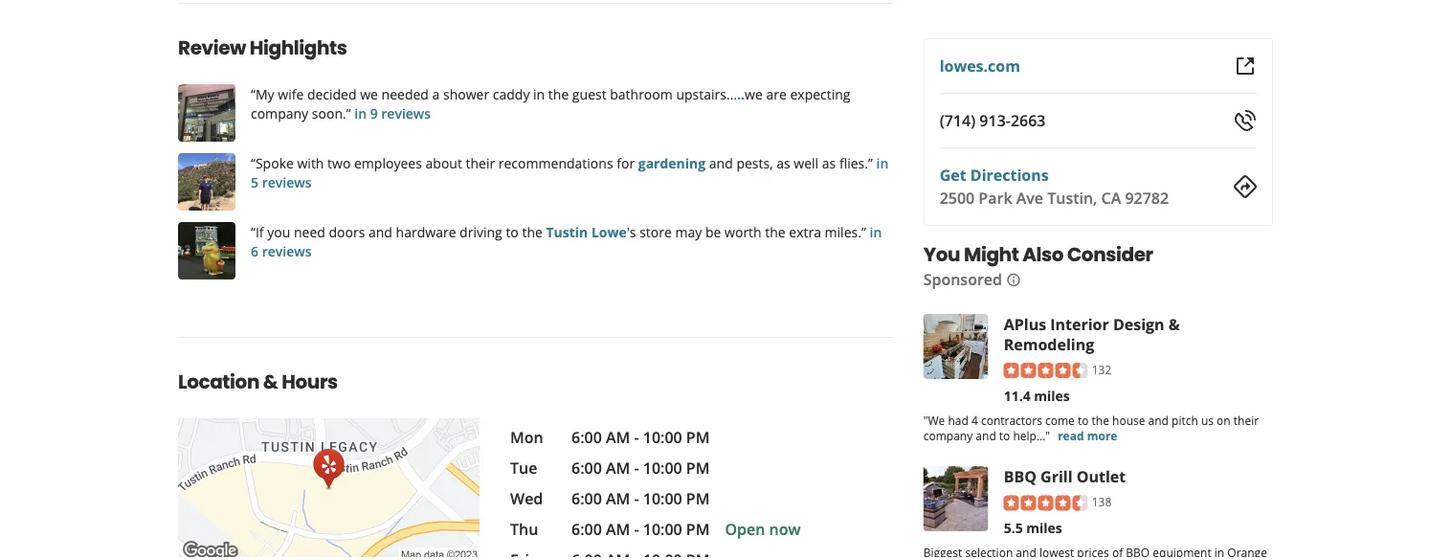 Task type: locate. For each thing, give the bounding box(es) containing it.
4.5 star rating image up 11.4 miles
[[1004, 363, 1088, 378]]

" up 6
[[251, 223, 255, 241]]

1 vertical spatial miles
[[1026, 519, 1062, 537]]

" my wife decided we needed a shower caddy in the guest bathroom upstairs... ..
[[251, 85, 745, 103]]

2 6:00 am - 10:00 pm from the top
[[571, 458, 710, 478]]

10:00
[[643, 427, 682, 447], [643, 458, 682, 478], [643, 488, 682, 509], [643, 519, 682, 539]]

miles up come
[[1034, 386, 1070, 405]]

pm for thu
[[686, 519, 710, 539]]

4.5 star rating image
[[1004, 363, 1088, 378], [1004, 495, 1088, 511]]

3 pm from the top
[[686, 488, 710, 509]]

0 vertical spatial "
[[251, 85, 255, 103]]

am right tue
[[606, 458, 630, 478]]

be
[[705, 223, 721, 241]]

6:00 for wed
[[571, 488, 602, 509]]

lowes.com
[[940, 56, 1020, 76]]

0 vertical spatial &
[[1168, 313, 1180, 334]]

reviews
[[381, 104, 431, 122], [262, 173, 311, 191], [262, 242, 311, 260]]

4 pm from the top
[[686, 519, 710, 539]]

138
[[1092, 494, 1111, 509]]

more
[[1087, 428, 1117, 443]]

outlet
[[1077, 466, 1126, 487]]

highlights
[[250, 34, 347, 61]]

& inside aplus interior design & remodeling
[[1168, 313, 1180, 334]]

miles right 5.5
[[1026, 519, 1062, 537]]

1 vertical spatial "
[[868, 154, 873, 172]]

"we
[[923, 412, 945, 428]]

.. button
[[737, 85, 745, 103]]

10:00 for mon
[[643, 427, 682, 447]]

map image
[[178, 418, 480, 558]]

&
[[1168, 313, 1180, 334], [263, 368, 278, 395]]

" right well
[[868, 154, 873, 172]]

tustin lowe button
[[546, 223, 627, 241]]

0 horizontal spatial &
[[263, 368, 278, 395]]

2 4.5 star rating image from the top
[[1004, 495, 1088, 511]]

4 6:00 am - 10:00 pm from the top
[[571, 519, 710, 539]]

come
[[1045, 412, 1075, 428]]

1 horizontal spatial as
[[822, 154, 836, 172]]

we left are
[[745, 85, 763, 103]]

the left tustin
[[522, 223, 543, 241]]

as right well
[[822, 154, 836, 172]]

6:00 right the wed
[[571, 488, 602, 509]]

in inside in 6 reviews
[[870, 223, 882, 241]]

need
[[294, 223, 325, 241]]

if
[[255, 223, 264, 241]]

3 10:00 from the top
[[643, 488, 682, 509]]

region
[[163, 84, 908, 279]]

a
[[432, 85, 440, 103]]

1 horizontal spatial their
[[1234, 412, 1259, 428]]

get directions 2500 park ave tustin, ca 92782
[[940, 165, 1169, 208]]

bbq grill outlet link
[[1004, 466, 1126, 487]]

2 am from the top
[[606, 458, 630, 478]]

1 horizontal spatial we
[[745, 85, 763, 103]]

6
[[251, 242, 258, 260]]

am right thu
[[606, 519, 630, 539]]

4.5 star rating image for grill
[[1004, 495, 1088, 511]]

(714) 913-2663
[[940, 110, 1046, 131]]

1 6:00 am - 10:00 pm from the top
[[571, 427, 710, 447]]

6:00 right tue
[[571, 458, 602, 478]]

2 - from the top
[[634, 458, 639, 478]]

sponsored
[[923, 269, 1002, 290]]

1 we from the left
[[360, 85, 378, 103]]

in right flies.
[[876, 154, 889, 172]]

pm
[[686, 427, 710, 447], [686, 458, 710, 478], [686, 488, 710, 509], [686, 519, 710, 539]]

24 external link v2 image
[[1234, 55, 1257, 78]]

3 6:00 from the top
[[571, 488, 602, 509]]

grill
[[1040, 466, 1073, 487]]

interior
[[1050, 313, 1109, 334]]

company inside "we had 4 contractors come to the house and pitch us on their company and to help…"
[[923, 428, 973, 443]]

wife
[[278, 85, 304, 103]]

to inside region
[[506, 223, 519, 241]]

1 horizontal spatial company
[[923, 428, 973, 443]]

needed
[[381, 85, 429, 103]]

miles
[[1034, 386, 1070, 405], [1026, 519, 1062, 537]]

we inside we are expecting company soon.
[[745, 85, 763, 103]]

pm for wed
[[686, 488, 710, 509]]

to right come
[[1078, 412, 1089, 428]]

3 " from the top
[[251, 223, 255, 241]]

4 6:00 from the top
[[571, 519, 602, 539]]

guest
[[572, 85, 606, 103]]

6:00 right mon
[[571, 427, 602, 447]]

soon.
[[312, 104, 346, 122]]

1 vertical spatial "
[[251, 154, 255, 172]]

hardware
[[396, 223, 456, 241]]

1 horizontal spatial "
[[861, 223, 866, 241]]

4 am from the top
[[606, 519, 630, 539]]

11.4 miles
[[1004, 386, 1070, 405]]

1 vertical spatial reviews
[[262, 173, 311, 191]]

2 6:00 from the top
[[571, 458, 602, 478]]

am
[[606, 427, 630, 447], [606, 458, 630, 478], [606, 488, 630, 509], [606, 519, 630, 539]]

to left help…"
[[999, 428, 1010, 443]]

open now
[[725, 519, 801, 539]]

2 vertical spatial reviews
[[262, 242, 311, 260]]

in 6 reviews button
[[251, 223, 882, 260]]

pm for mon
[[686, 427, 710, 447]]

0 vertical spatial 4.5 star rating image
[[1004, 363, 1088, 378]]

1 as from the left
[[776, 154, 790, 172]]

to
[[506, 223, 519, 241], [1078, 412, 1089, 428], [999, 428, 1010, 443]]

& right design
[[1168, 313, 1180, 334]]

0 horizontal spatial we
[[360, 85, 378, 103]]

" left 9
[[346, 104, 351, 122]]

as left well
[[776, 154, 790, 172]]

company up the bbq grill outlet image
[[923, 428, 973, 443]]

in 5 reviews
[[251, 154, 889, 191]]

reviews for doors
[[262, 242, 311, 260]]

6:00 am - 10:00 pm for wed
[[571, 488, 710, 509]]

reviews for employees
[[262, 173, 311, 191]]

2 " from the top
[[251, 154, 255, 172]]

1 vertical spatial company
[[923, 428, 973, 443]]

4 - from the top
[[634, 519, 639, 539]]

4 10:00 from the top
[[643, 519, 682, 539]]

6:00 for tue
[[571, 458, 602, 478]]

company inside we are expecting company soon.
[[251, 104, 308, 122]]

get directions link
[[940, 165, 1049, 185]]

two
[[327, 154, 351, 172]]

reviews inside in 5 reviews
[[262, 173, 311, 191]]

6:00 right thu
[[571, 519, 602, 539]]

to right driving
[[506, 223, 519, 241]]

- for wed
[[634, 488, 639, 509]]

- for tue
[[634, 458, 639, 478]]

am for mon
[[606, 427, 630, 447]]

0 horizontal spatial their
[[466, 154, 495, 172]]

0 horizontal spatial "
[[346, 104, 351, 122]]

- for thu
[[634, 519, 639, 539]]

1 pm from the top
[[686, 427, 710, 447]]

pitch
[[1172, 412, 1198, 428]]

" if you need doors and hardware driving to the tustin lowe 's store may be worth the extra miles. "
[[251, 223, 866, 241]]

0 vertical spatial company
[[251, 104, 308, 122]]

am for tue
[[606, 458, 630, 478]]

review
[[178, 34, 246, 61]]

the left house
[[1092, 412, 1109, 428]]

and
[[709, 154, 733, 172], [368, 223, 392, 241], [1148, 412, 1169, 428], [976, 428, 996, 443]]

remodeling
[[1004, 334, 1094, 354]]

in right "miles."
[[870, 223, 882, 241]]

0 vertical spatial their
[[466, 154, 495, 172]]

may
[[675, 223, 702, 241]]

am for wed
[[606, 488, 630, 509]]

am right the wed
[[606, 488, 630, 509]]

" right extra
[[861, 223, 866, 241]]

now
[[769, 519, 801, 539]]

review highlights element
[[147, 3, 908, 306]]

upstairs...
[[676, 85, 737, 103]]

am right mon
[[606, 427, 630, 447]]

bbq grill outlet
[[1004, 466, 1126, 487]]

24 phone v2 image
[[1234, 109, 1257, 132]]

miles for grill
[[1026, 519, 1062, 537]]

0 vertical spatial miles
[[1034, 386, 1070, 405]]

their right the 'about'
[[466, 154, 495, 172]]

reviews down "spoke"
[[262, 173, 311, 191]]

reviews down needed
[[381, 104, 431, 122]]

& left the hours
[[263, 368, 278, 395]]

wed
[[510, 488, 543, 509]]

1 horizontal spatial &
[[1168, 313, 1180, 334]]

their right the on
[[1234, 412, 1259, 428]]

6:00 for mon
[[571, 427, 602, 447]]

-
[[634, 427, 639, 447], [634, 458, 639, 478], [634, 488, 639, 509], [634, 519, 639, 539]]

3 - from the top
[[634, 488, 639, 509]]

and right doors
[[368, 223, 392, 241]]

in left 9
[[354, 104, 367, 122]]

6:00 am - 10:00 pm for tue
[[571, 458, 710, 478]]

3 6:00 am - 10:00 pm from the top
[[571, 488, 710, 509]]

6:00 am - 10:00 pm
[[571, 427, 710, 447], [571, 458, 710, 478], [571, 488, 710, 509], [571, 519, 710, 539]]

their inside region
[[466, 154, 495, 172]]

in
[[533, 85, 545, 103], [354, 104, 367, 122], [876, 154, 889, 172], [870, 223, 882, 241]]

1 vertical spatial their
[[1234, 412, 1259, 428]]

2 vertical spatial "
[[861, 223, 866, 241]]

read more
[[1058, 428, 1117, 443]]

2 10:00 from the top
[[643, 458, 682, 478]]

2 vertical spatial "
[[251, 223, 255, 241]]

miles.
[[825, 223, 861, 241]]

contractors
[[981, 412, 1042, 428]]

2 pm from the top
[[686, 458, 710, 478]]

reviews down you
[[262, 242, 311, 260]]

" left wife
[[251, 85, 255, 103]]

1 10:00 from the top
[[643, 427, 682, 447]]

1 6:00 from the top
[[571, 427, 602, 447]]

we up 9
[[360, 85, 378, 103]]

"
[[251, 85, 255, 103], [251, 154, 255, 172], [251, 223, 255, 241]]

region containing "
[[163, 84, 908, 279]]

the
[[548, 85, 569, 103], [522, 223, 543, 241], [765, 223, 785, 241], [1092, 412, 1109, 428]]

0 horizontal spatial to
[[506, 223, 519, 241]]

well
[[794, 154, 818, 172]]

" up 5
[[251, 154, 255, 172]]

1 " from the top
[[251, 85, 255, 103]]

1 am from the top
[[606, 427, 630, 447]]

reviews inside in 6 reviews
[[262, 242, 311, 260]]

2 as from the left
[[822, 154, 836, 172]]

the left guest
[[548, 85, 569, 103]]

miles for interior
[[1034, 386, 1070, 405]]

4.5 star rating image up 5.5 miles
[[1004, 495, 1088, 511]]

- for mon
[[634, 427, 639, 447]]

3 am from the top
[[606, 488, 630, 509]]

tue
[[510, 458, 537, 478]]

1 vertical spatial 4.5 star rating image
[[1004, 495, 1088, 511]]

and right the had
[[976, 428, 996, 443]]

5
[[251, 173, 258, 191]]

24 directions v2 image
[[1234, 175, 1257, 198]]

company down wife
[[251, 104, 308, 122]]

1 4.5 star rating image from the top
[[1004, 363, 1088, 378]]

2 we from the left
[[745, 85, 763, 103]]

0 horizontal spatial as
[[776, 154, 790, 172]]

6:00
[[571, 427, 602, 447], [571, 458, 602, 478], [571, 488, 602, 509], [571, 519, 602, 539]]

1 - from the top
[[634, 427, 639, 447]]

their
[[466, 154, 495, 172], [1234, 412, 1259, 428]]

driving
[[460, 223, 502, 241]]

0 horizontal spatial company
[[251, 104, 308, 122]]



Task type: vqa. For each thing, say whether or not it's contained in the screenshot.
16 verified v2 icon corresponding to Alvarado Bail Bonds
no



Task type: describe. For each thing, give the bounding box(es) containing it.
4.5 star rating image for interior
[[1004, 363, 1088, 378]]

bathroom
[[610, 85, 673, 103]]

tustin,
[[1047, 188, 1097, 208]]

" spoke with two employees about their recommendations for gardening and pests, as well as flies. "
[[251, 154, 873, 172]]

worth
[[725, 223, 762, 241]]

the inside "we had 4 contractors come to the house and pitch us on their company and to help…"
[[1092, 412, 1109, 428]]

us
[[1201, 412, 1214, 428]]

2 horizontal spatial to
[[1078, 412, 1089, 428]]

godzilla u. image
[[178, 222, 235, 279]]

read
[[1058, 428, 1084, 443]]

hours
[[282, 368, 338, 395]]

bbq grill outlet image
[[923, 466, 988, 531]]

open
[[725, 519, 765, 539]]

's
[[627, 223, 636, 241]]

" for " if you need doors and hardware driving to the tustin lowe 's store may be worth the extra miles. "
[[251, 223, 255, 241]]

" in 9 reviews
[[346, 104, 431, 122]]

6:00 for thu
[[571, 519, 602, 539]]

aplus interior design & remodeling image
[[923, 314, 988, 379]]

2 horizontal spatial "
[[868, 154, 873, 172]]

and left pests,
[[709, 154, 733, 172]]

review highlights
[[178, 34, 347, 61]]

are
[[766, 85, 787, 103]]

design
[[1113, 313, 1164, 334]]

thu
[[510, 519, 538, 539]]

get
[[940, 165, 966, 185]]

aplus
[[1004, 313, 1046, 334]]

..
[[737, 85, 745, 103]]

gardening
[[638, 154, 706, 172]]

in right caddy
[[533, 85, 545, 103]]

in inside in 5 reviews
[[876, 154, 889, 172]]

10:00 for wed
[[643, 488, 682, 509]]

5.5 miles
[[1004, 519, 1062, 537]]

with
[[297, 154, 324, 172]]

we are expecting company soon.
[[251, 85, 850, 122]]

" for " spoke with two employees about their recommendations for gardening and pests, as well as flies. "
[[251, 154, 255, 172]]

expecting
[[790, 85, 850, 103]]

lowes-home-improvement-tustin-2 photo onpt8mjconik-lxboxpnaw image
[[178, 84, 235, 142]]

location & hours
[[178, 368, 338, 395]]

in 9 reviews button
[[351, 104, 431, 122]]

9
[[370, 104, 378, 122]]

aplus interior design & remodeling
[[1004, 313, 1180, 354]]

park
[[979, 188, 1012, 208]]

ave
[[1016, 188, 1043, 208]]

lowe
[[591, 223, 627, 241]]

" for " my wife decided we needed a shower caddy in the guest bathroom upstairs... ..
[[251, 85, 255, 103]]

location
[[178, 368, 259, 395]]

(714)
[[940, 110, 976, 131]]

spoke
[[255, 154, 294, 172]]

consider
[[1067, 241, 1153, 268]]

also
[[1022, 241, 1064, 268]]

region inside review highlights element
[[163, 84, 908, 279]]

decided
[[307, 85, 357, 103]]

1 vertical spatial &
[[263, 368, 278, 395]]

11.4
[[1004, 386, 1030, 405]]

the left extra
[[765, 223, 785, 241]]

had
[[948, 412, 968, 428]]

1 horizontal spatial to
[[999, 428, 1010, 443]]

house
[[1112, 412, 1145, 428]]

might
[[964, 241, 1019, 268]]

in 6 reviews
[[251, 223, 882, 260]]

6:00 am - 10:00 pm for thu
[[571, 519, 710, 539]]

6:00 am - 10:00 pm for mon
[[571, 427, 710, 447]]

read more link
[[1058, 428, 1117, 443]]

aplus interior design & remodeling link
[[1004, 313, 1180, 354]]

you might also consider
[[923, 241, 1153, 268]]

extra
[[789, 223, 821, 241]]

"we had 4 contractors come to the house and pitch us on their company and to help…"
[[923, 412, 1259, 443]]

mon
[[510, 427, 543, 447]]

5.5
[[1004, 519, 1023, 537]]

you
[[923, 241, 960, 268]]

10:00 for thu
[[643, 519, 682, 539]]

913-
[[979, 110, 1011, 131]]

0 vertical spatial reviews
[[381, 104, 431, 122]]

my
[[255, 85, 274, 103]]

employees
[[354, 154, 422, 172]]

16 info v2 image
[[1006, 273, 1021, 288]]

2663
[[1011, 110, 1046, 131]]

location & hours element
[[147, 337, 923, 558]]

their inside "we had 4 contractors come to the house and pitch us on their company and to help…"
[[1234, 412, 1259, 428]]

directions
[[970, 165, 1049, 185]]

store
[[640, 223, 672, 241]]

4
[[971, 412, 978, 428]]

0 vertical spatial "
[[346, 104, 351, 122]]

92782
[[1125, 188, 1169, 208]]

am for thu
[[606, 519, 630, 539]]

lowes.com link
[[940, 56, 1020, 76]]

you
[[267, 223, 290, 241]]

help…"
[[1013, 428, 1050, 443]]

bbq
[[1004, 466, 1036, 487]]

2500
[[940, 188, 975, 208]]

tustin
[[546, 223, 588, 241]]

and left the pitch
[[1148, 412, 1169, 428]]

about
[[425, 154, 462, 172]]

10:00 for tue
[[643, 458, 682, 478]]

pm for tue
[[686, 458, 710, 478]]

gardening button
[[638, 154, 706, 172]]

in 5 reviews button
[[251, 154, 889, 191]]

ryan h. image
[[178, 153, 235, 211]]

for
[[617, 154, 635, 172]]

doors
[[329, 223, 365, 241]]



